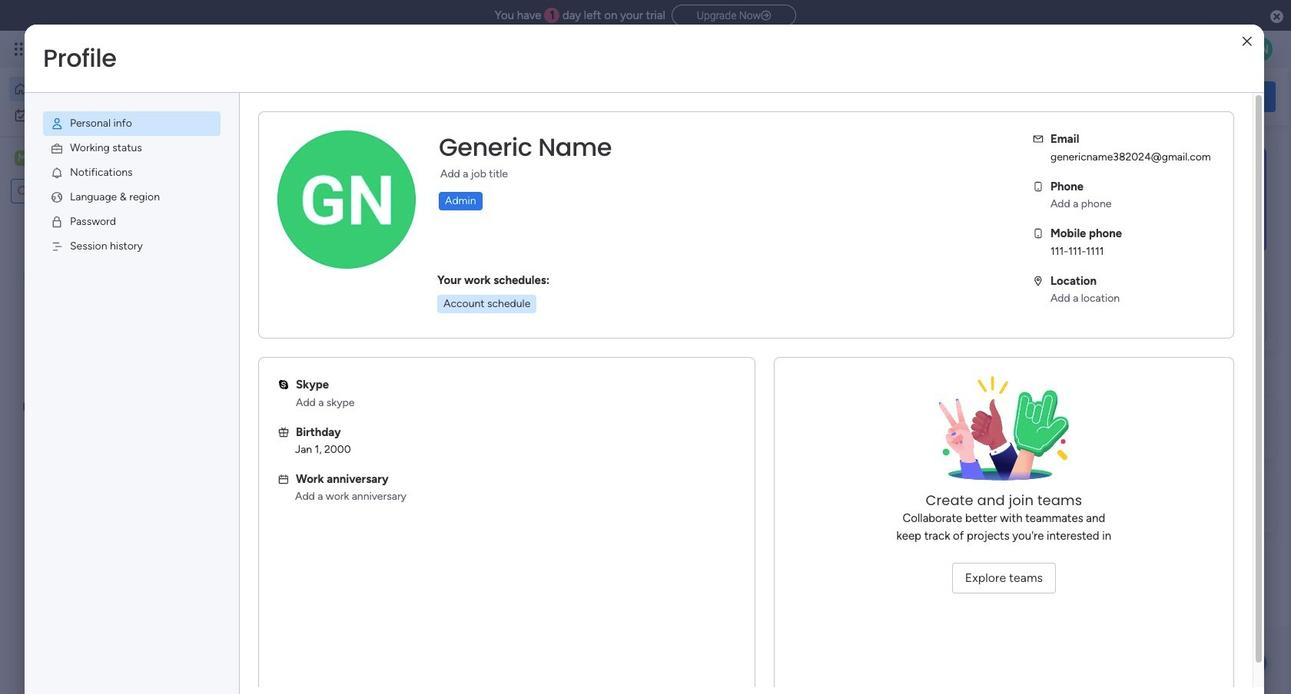 Task type: vqa. For each thing, say whether or not it's contained in the screenshot.
"BACK TO WORKSPACE" image
no



Task type: describe. For each thing, give the bounding box(es) containing it.
select product image
[[14, 41, 29, 57]]

generic name image
[[1248, 37, 1273, 61]]

component image
[[511, 335, 524, 349]]

1 menu item from the top
[[43, 111, 221, 136]]

3 menu item from the top
[[43, 161, 221, 185]]

workspace selection element
[[15, 149, 128, 169]]

4 menu item from the top
[[43, 185, 221, 210]]

component image
[[257, 335, 271, 349]]

close recently visited image
[[237, 156, 256, 174]]

1 vertical spatial workspace image
[[263, 495, 300, 531]]

quick search results list box
[[237, 174, 1008, 378]]

dapulse rightstroke image
[[761, 10, 771, 22]]

v2 user feedback image
[[1058, 88, 1069, 105]]

2 option from the top
[[9, 103, 187, 128]]

session history image
[[50, 240, 64, 254]]



Task type: locate. For each thing, give the bounding box(es) containing it.
menu item
[[43, 111, 221, 136], [43, 136, 221, 161], [43, 161, 221, 185], [43, 185, 221, 210], [43, 210, 221, 234], [43, 234, 221, 259]]

language & region image
[[50, 191, 64, 204]]

2 menu item from the top
[[43, 136, 221, 161]]

1 horizontal spatial workspace image
[[263, 495, 300, 531]]

notifications image
[[50, 166, 64, 180]]

password image
[[50, 215, 64, 229]]

1 vertical spatial option
[[9, 103, 187, 128]]

clear search image
[[111, 184, 127, 199]]

0 horizontal spatial workspace image
[[15, 150, 30, 167]]

close my workspaces image
[[237, 449, 256, 467]]

option up workspace selection element
[[9, 103, 187, 128]]

workspace image
[[15, 150, 30, 167], [263, 495, 300, 531]]

public board image
[[511, 311, 527, 328]]

close image
[[1242, 36, 1252, 47]]

open update feed (inbox) image
[[237, 397, 256, 415]]

None field
[[435, 131, 616, 164]]

option
[[9, 77, 187, 101], [9, 103, 187, 128]]

dapulse close image
[[1270, 9, 1283, 25]]

5 menu item from the top
[[43, 210, 221, 234]]

getting started element
[[1045, 398, 1276, 459]]

add to favorites image
[[458, 312, 474, 327]]

no teams image
[[927, 377, 1081, 492]]

Search in workspace field
[[32, 183, 110, 200]]

v2 bolt switch image
[[1177, 88, 1186, 105]]

option up personal info "image"
[[9, 77, 187, 101]]

personal info image
[[50, 117, 64, 131]]

6 menu item from the top
[[43, 234, 221, 259]]

0 vertical spatial workspace image
[[15, 150, 30, 167]]

public board image
[[257, 311, 274, 328]]

working status image
[[50, 141, 64, 155]]

workspace image inside workspace selection element
[[15, 150, 30, 167]]

1 option from the top
[[9, 77, 187, 101]]

menu menu
[[25, 93, 239, 277]]

templates image image
[[1059, 147, 1262, 253]]

0 vertical spatial option
[[9, 77, 187, 101]]



